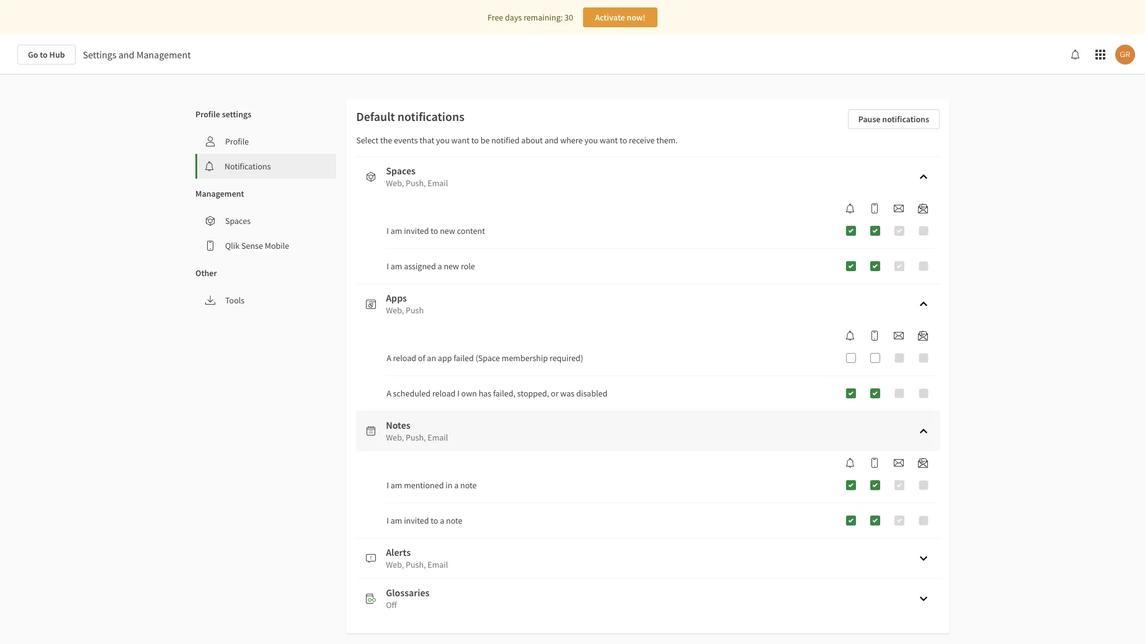 Task type: locate. For each thing, give the bounding box(es) containing it.
qlik sense mobile
[[225, 240, 289, 251]]

apps
[[386, 292, 407, 304]]

push, for spaces
[[406, 177, 426, 189]]

2 am from the top
[[391, 261, 402, 272]]

email for notes
[[428, 432, 448, 443]]

invited down mentioned
[[404, 515, 429, 526]]

2 notifications sent to your email element from the top
[[889, 331, 909, 341]]

0 vertical spatial push notifications in qlik sense mobile image
[[870, 331, 880, 341]]

app
[[438, 353, 452, 364]]

a down i am mentioned in a note
[[440, 515, 445, 526]]

i am assigned a new role
[[387, 261, 475, 272]]

push notifications in qlik sense mobile image for notes
[[870, 458, 880, 468]]

you right the that
[[436, 135, 450, 146]]

profile left 'settings'
[[195, 109, 220, 120]]

push notifications in qlik sense mobile image
[[870, 204, 880, 213]]

2 push, from the top
[[406, 432, 426, 443]]

1 vertical spatial profile
[[225, 136, 249, 147]]

0 vertical spatial a
[[387, 353, 391, 364]]

2 want from the left
[[600, 135, 618, 146]]

free
[[488, 12, 504, 23]]

1 horizontal spatial reload
[[432, 388, 456, 399]]

3 notifications sent to your email element from the top
[[889, 458, 909, 468]]

1 vertical spatial notifications bundled in a daily email digest element
[[914, 331, 933, 341]]

0 vertical spatial email
[[428, 177, 448, 189]]

1 horizontal spatial want
[[600, 135, 618, 146]]

0 vertical spatial notifications bundled in a daily email digest image
[[919, 204, 928, 213]]

notifications sent to your email image for apps
[[894, 331, 904, 341]]

1 notifications when using qlik sense in a browser element from the top
[[841, 204, 861, 213]]

a for a scheduled reload i own has failed, stopped, or was disabled
[[387, 388, 391, 399]]

am up alerts
[[391, 515, 402, 526]]

0 horizontal spatial want
[[452, 135, 470, 146]]

2 vertical spatial email
[[428, 559, 448, 570]]

i am mentioned in a note
[[387, 480, 477, 491]]

i up i am assigned a new role
[[387, 225, 389, 236]]

push, inside alerts web, push, email
[[406, 559, 426, 570]]

0 horizontal spatial you
[[436, 135, 450, 146]]

1 horizontal spatial and
[[545, 135, 559, 146]]

1 vertical spatial notifications when using qlik sense in a browser image
[[846, 331, 856, 341]]

go to hub
[[28, 49, 65, 60]]

new left content
[[440, 225, 455, 236]]

a
[[387, 353, 391, 364], [387, 388, 391, 399]]

2 web, from the top
[[386, 305, 404, 316]]

push, down alerts
[[406, 559, 426, 570]]

pause notifications
[[859, 114, 930, 125]]

notifications sent to your email element for apps
[[889, 331, 909, 341]]

push notifications in qlik sense mobile element
[[865, 204, 885, 213], [865, 331, 885, 341], [865, 458, 885, 468]]

4 am from the top
[[391, 515, 402, 526]]

am left assigned
[[391, 261, 402, 272]]

2 push notifications in qlik sense mobile image from the top
[[870, 458, 880, 468]]

notifications
[[398, 109, 465, 124], [883, 114, 930, 125]]

push,
[[406, 177, 426, 189], [406, 432, 426, 443], [406, 559, 426, 570]]

i am invited to a note
[[387, 515, 463, 526]]

push, inside spaces web, push, email
[[406, 177, 426, 189]]

own
[[461, 388, 477, 399]]

1 vertical spatial reload
[[432, 388, 456, 399]]

4 web, from the top
[[386, 559, 404, 570]]

mentioned
[[404, 480, 444, 491]]

notifications when using qlik sense in a browser element for notes
[[841, 458, 861, 468]]

1 vertical spatial a
[[387, 388, 391, 399]]

0 horizontal spatial profile
[[195, 109, 220, 120]]

email up i am mentioned in a note
[[428, 432, 448, 443]]

email for spaces
[[428, 177, 448, 189]]

1 horizontal spatial notifications
[[883, 114, 930, 125]]

a right in
[[454, 480, 459, 491]]

email up glossaries
[[428, 559, 448, 570]]

invited up assigned
[[404, 225, 429, 236]]

1 notifications when using qlik sense in a browser image from the top
[[846, 204, 856, 213]]

am up i am assigned a new role
[[391, 225, 402, 236]]

push notifications in qlik sense mobile element for apps
[[865, 331, 885, 341]]

1 push, from the top
[[406, 177, 426, 189]]

note for i am mentioned in a note
[[461, 480, 477, 491]]

web, down apps
[[386, 305, 404, 316]]

want left be
[[452, 135, 470, 146]]

1 vertical spatial a
[[454, 480, 459, 491]]

1 vertical spatial new
[[444, 261, 459, 272]]

2 notifications when using qlik sense in a browser image from the top
[[846, 331, 856, 341]]

notified
[[492, 135, 520, 146]]

notifications bundled in a daily email digest image
[[919, 458, 928, 468]]

2 vertical spatial a
[[440, 515, 445, 526]]

to up i am assigned a new role
[[431, 225, 438, 236]]

web, inside the apps web, push
[[386, 305, 404, 316]]

email inside the notes web, push, email
[[428, 432, 448, 443]]

note
[[461, 480, 477, 491], [446, 515, 463, 526]]

want left receive
[[600, 135, 618, 146]]

content
[[457, 225, 485, 236]]

2 vertical spatial notifications when using qlik sense in a browser element
[[841, 458, 861, 468]]

1 email from the top
[[428, 177, 448, 189]]

tools
[[225, 295, 245, 306]]

notifications when using qlik sense in a browser image for a scheduled reload i own has failed, stopped, or was disabled
[[846, 331, 856, 341]]

you
[[436, 135, 450, 146], [585, 135, 598, 146]]

glossaries
[[386, 586, 430, 599]]

where
[[561, 135, 583, 146]]

a
[[438, 261, 442, 272], [454, 480, 459, 491], [440, 515, 445, 526]]

invited
[[404, 225, 429, 236], [404, 515, 429, 526]]

2 you from the left
[[585, 135, 598, 146]]

0 vertical spatial reload
[[393, 353, 416, 364]]

web, inside the notes web, push, email
[[386, 432, 404, 443]]

push, down notes
[[406, 432, 426, 443]]

email inside spaces web, push, email
[[428, 177, 448, 189]]

tools link
[[195, 288, 336, 313]]

0 horizontal spatial and
[[119, 48, 134, 61]]

2 notifications bundled in a daily email digest element from the top
[[914, 331, 933, 341]]

3 notifications sent to your email image from the top
[[894, 458, 904, 468]]

1 vertical spatial note
[[446, 515, 463, 526]]

spaces for spaces
[[225, 215, 251, 227]]

2 vertical spatial push,
[[406, 559, 426, 570]]

pause
[[859, 114, 881, 125]]

settings
[[222, 109, 252, 120]]

notifications sent to your email image
[[894, 204, 904, 213], [894, 331, 904, 341], [894, 458, 904, 468]]

2 vertical spatial push notifications in qlik sense mobile element
[[865, 458, 885, 468]]

web, inside spaces web, push, email
[[386, 177, 404, 189]]

web,
[[386, 177, 404, 189], [386, 305, 404, 316], [386, 432, 404, 443], [386, 559, 404, 570]]

1 invited from the top
[[404, 225, 429, 236]]

notifications when using qlik sense in a browser image
[[846, 204, 856, 213], [846, 331, 856, 341]]

notifications when using qlik sense in a browser element
[[841, 204, 861, 213], [841, 331, 861, 341], [841, 458, 861, 468]]

2 notifications when using qlik sense in a browser element from the top
[[841, 331, 861, 341]]

greg robinson image
[[1116, 45, 1136, 65]]

3 push notifications in qlik sense mobile element from the top
[[865, 458, 885, 468]]

1 vertical spatial invited
[[404, 515, 429, 526]]

1 horizontal spatial spaces
[[386, 164, 416, 177]]

a scheduled reload i own has failed, stopped, or was disabled
[[387, 388, 608, 399]]

or
[[551, 388, 559, 399]]

1 am from the top
[[391, 225, 402, 236]]

am left mentioned
[[391, 480, 402, 491]]

settings
[[83, 48, 117, 61]]

web, inside alerts web, push, email
[[386, 559, 404, 570]]

profile
[[195, 109, 220, 120], [225, 136, 249, 147]]

days
[[505, 12, 522, 23]]

1 vertical spatial management
[[195, 188, 244, 199]]

notifications bundled in a daily email digest image
[[919, 204, 928, 213], [919, 331, 928, 341]]

a left scheduled
[[387, 388, 391, 399]]

push, for notes
[[406, 432, 426, 443]]

spaces inside spaces web, push, email
[[386, 164, 416, 177]]

notifications up the that
[[398, 109, 465, 124]]

notifications for pause notifications
[[883, 114, 930, 125]]

0 vertical spatial notifications when using qlik sense in a browser element
[[841, 204, 861, 213]]

i for i am mentioned in a note
[[387, 480, 389, 491]]

reload
[[393, 353, 416, 364], [432, 388, 456, 399]]

1 vertical spatial spaces
[[225, 215, 251, 227]]

2 vertical spatial notifications sent to your email image
[[894, 458, 904, 468]]

0 vertical spatial notifications bundled in a daily email digest element
[[914, 204, 933, 213]]

was
[[561, 388, 575, 399]]

push
[[406, 305, 424, 316]]

1 vertical spatial push notifications in qlik sense mobile element
[[865, 331, 885, 341]]

3 notifications bundled in a daily email digest element from the top
[[914, 458, 933, 468]]

web, down notes
[[386, 432, 404, 443]]

and
[[119, 48, 134, 61], [545, 135, 559, 146]]

push, down "events"
[[406, 177, 426, 189]]

1 notifications bundled in a daily email digest element from the top
[[914, 204, 933, 213]]

email inside alerts web, push, email
[[428, 559, 448, 570]]

invited for a
[[404, 515, 429, 526]]

am for i am mentioned in a note
[[391, 480, 402, 491]]

to
[[40, 49, 48, 60], [471, 135, 479, 146], [620, 135, 627, 146], [431, 225, 438, 236], [431, 515, 438, 526]]

notifications sent to your email image for notes
[[894, 458, 904, 468]]

and right "settings"
[[119, 48, 134, 61]]

web, for apps
[[386, 305, 404, 316]]

am for i am invited to a note
[[391, 515, 402, 526]]

spaces for spaces web, push, email
[[386, 164, 416, 177]]

spaces up qlik
[[225, 215, 251, 227]]

0 vertical spatial notifications when using qlik sense in a browser image
[[846, 204, 856, 213]]

0 horizontal spatial management
[[136, 48, 191, 61]]

want
[[452, 135, 470, 146], [600, 135, 618, 146]]

0 horizontal spatial spaces
[[225, 215, 251, 227]]

notifications bundled in a daily email digest element
[[914, 204, 933, 213], [914, 331, 933, 341], [914, 458, 933, 468]]

go
[[28, 49, 38, 60]]

spaces down "events"
[[386, 164, 416, 177]]

0 vertical spatial notifications sent to your email element
[[889, 204, 909, 213]]

a right assigned
[[438, 261, 442, 272]]

web, down the
[[386, 177, 404, 189]]

failed,
[[493, 388, 516, 399]]

3 push, from the top
[[406, 559, 426, 570]]

a reload of an app failed (space membership required)
[[387, 353, 583, 364]]

new left "role"
[[444, 261, 459, 272]]

i left mentioned
[[387, 480, 389, 491]]

1 vertical spatial push notifications in qlik sense mobile image
[[870, 458, 880, 468]]

notifications inside button
[[883, 114, 930, 125]]

2 vertical spatial notifications bundled in a daily email digest element
[[914, 458, 933, 468]]

2 email from the top
[[428, 432, 448, 443]]

1 notifications bundled in a daily email digest image from the top
[[919, 204, 928, 213]]

1 vertical spatial notifications when using qlik sense in a browser element
[[841, 331, 861, 341]]

in
[[446, 480, 453, 491]]

2 invited from the top
[[404, 515, 429, 526]]

spaces link
[[195, 209, 336, 233]]

2 push notifications in qlik sense mobile element from the top
[[865, 331, 885, 341]]

profile up notifications
[[225, 136, 249, 147]]

0 vertical spatial management
[[136, 48, 191, 61]]

be
[[481, 135, 490, 146]]

new
[[440, 225, 455, 236], [444, 261, 459, 272]]

notifications sent to your email element
[[889, 204, 909, 213], [889, 331, 909, 341], [889, 458, 909, 468]]

default notifications
[[356, 109, 465, 124]]

email
[[428, 177, 448, 189], [428, 432, 448, 443], [428, 559, 448, 570]]

alerts web, push, email
[[386, 546, 448, 570]]

to down i am mentioned in a note
[[431, 515, 438, 526]]

notifications when using qlik sense in a browser image
[[846, 458, 856, 468]]

i left assigned
[[387, 261, 389, 272]]

i for i am assigned a new role
[[387, 261, 389, 272]]

1 vertical spatial notifications bundled in a daily email digest image
[[919, 331, 928, 341]]

1 web, from the top
[[386, 177, 404, 189]]

push notifications in qlik sense mobile image
[[870, 331, 880, 341], [870, 458, 880, 468]]

notifications bundled in a daily email digest element for notes
[[914, 458, 933, 468]]

2 notifications bundled in a daily email digest image from the top
[[919, 331, 928, 341]]

reload left own at the left of page
[[432, 388, 456, 399]]

am
[[391, 225, 402, 236], [391, 261, 402, 272], [391, 480, 402, 491], [391, 515, 402, 526]]

1 a from the top
[[387, 353, 391, 364]]

0 vertical spatial and
[[119, 48, 134, 61]]

0 vertical spatial profile
[[195, 109, 220, 120]]

3 web, from the top
[[386, 432, 404, 443]]

0 vertical spatial push,
[[406, 177, 426, 189]]

email down the that
[[428, 177, 448, 189]]

you right where
[[585, 135, 598, 146]]

a left of
[[387, 353, 391, 364]]

0 horizontal spatial notifications
[[398, 109, 465, 124]]

2 notifications sent to your email image from the top
[[894, 331, 904, 341]]

notifications right pause
[[883, 114, 930, 125]]

3 email from the top
[[428, 559, 448, 570]]

1 horizontal spatial you
[[585, 135, 598, 146]]

push notifications in qlik sense mobile element for notes
[[865, 458, 885, 468]]

1 vertical spatial notifications sent to your email element
[[889, 331, 909, 341]]

that
[[420, 135, 435, 146]]

notifications bundled in a daily email digest image for a scheduled reload i own has failed, stopped, or was disabled
[[919, 331, 928, 341]]

notifications for default notifications
[[398, 109, 465, 124]]

1 horizontal spatial profile
[[225, 136, 249, 147]]

1 vertical spatial and
[[545, 135, 559, 146]]

2 a from the top
[[387, 388, 391, 399]]

to right go
[[40, 49, 48, 60]]

0 vertical spatial spaces
[[386, 164, 416, 177]]

0 vertical spatial note
[[461, 480, 477, 491]]

1 vertical spatial notifications sent to your email image
[[894, 331, 904, 341]]

note down in
[[446, 515, 463, 526]]

and right about
[[545, 135, 559, 146]]

a for in
[[454, 480, 459, 491]]

3 am from the top
[[391, 480, 402, 491]]

1 vertical spatial email
[[428, 432, 448, 443]]

3 notifications when using qlik sense in a browser element from the top
[[841, 458, 861, 468]]

spaces
[[386, 164, 416, 177], [225, 215, 251, 227]]

i up alerts
[[387, 515, 389, 526]]

0 vertical spatial push notifications in qlik sense mobile element
[[865, 204, 885, 213]]

2 vertical spatial notifications sent to your email element
[[889, 458, 909, 468]]

0 vertical spatial new
[[440, 225, 455, 236]]

note right in
[[461, 480, 477, 491]]

0 vertical spatial notifications sent to your email image
[[894, 204, 904, 213]]

web, down alerts
[[386, 559, 404, 570]]

push, inside the notes web, push, email
[[406, 432, 426, 443]]

1 vertical spatial push,
[[406, 432, 426, 443]]

management
[[136, 48, 191, 61], [195, 188, 244, 199]]

assigned
[[404, 261, 436, 272]]

1 push notifications in qlik sense mobile image from the top
[[870, 331, 880, 341]]

reload left of
[[393, 353, 416, 364]]

scheduled
[[393, 388, 431, 399]]

0 vertical spatial invited
[[404, 225, 429, 236]]

sense
[[241, 240, 263, 251]]

i
[[387, 225, 389, 236], [387, 261, 389, 272], [457, 388, 460, 399], [387, 480, 389, 491], [387, 515, 389, 526]]



Task type: vqa. For each thing, say whether or not it's contained in the screenshot.
Catalog
no



Task type: describe. For each thing, give the bounding box(es) containing it.
email for alerts
[[428, 559, 448, 570]]

select
[[356, 135, 379, 146]]

disabled
[[577, 388, 608, 399]]

required)
[[550, 353, 583, 364]]

notifications bundled in a daily email digest element for apps
[[914, 331, 933, 341]]

0 horizontal spatial reload
[[393, 353, 416, 364]]

push, for alerts
[[406, 559, 426, 570]]

other
[[195, 267, 217, 279]]

i left own at the left of page
[[457, 388, 460, 399]]

failed
[[454, 353, 474, 364]]

notifications sent to your email element for notes
[[889, 458, 909, 468]]

1 horizontal spatial management
[[195, 188, 244, 199]]

web, for notes
[[386, 432, 404, 443]]

the
[[380, 135, 392, 146]]

1 you from the left
[[436, 135, 450, 146]]

notes web, push, email
[[386, 419, 448, 443]]

stopped,
[[518, 388, 549, 399]]

membership
[[502, 353, 548, 364]]

qlik
[[225, 240, 240, 251]]

an
[[427, 353, 436, 364]]

free days remaining: 30
[[488, 12, 573, 23]]

go to hub link
[[17, 45, 75, 65]]

1 want from the left
[[452, 135, 470, 146]]

them.
[[657, 135, 678, 146]]

profile settings
[[195, 109, 252, 120]]

about
[[522, 135, 543, 146]]

to inside 'link'
[[40, 49, 48, 60]]

hub
[[49, 49, 65, 60]]

push notifications in qlik sense mobile image for apps
[[870, 331, 880, 341]]

30
[[565, 12, 573, 23]]

new for role
[[444, 261, 459, 272]]

i for i am invited to a note
[[387, 515, 389, 526]]

notes
[[386, 419, 411, 431]]

web, for spaces
[[386, 177, 404, 189]]

i am invited to new content
[[387, 225, 485, 236]]

receive
[[629, 135, 655, 146]]

a for to
[[440, 515, 445, 526]]

0 vertical spatial a
[[438, 261, 442, 272]]

mobile
[[265, 240, 289, 251]]

qlik sense mobile link
[[195, 233, 336, 258]]

remaining:
[[524, 12, 563, 23]]

1 notifications sent to your email image from the top
[[894, 204, 904, 213]]

am for i am assigned a new role
[[391, 261, 402, 272]]

notifications bundled in a daily email digest image for i am assigned a new role
[[919, 204, 928, 213]]

spaces web, push, email
[[386, 164, 448, 189]]

invited for new
[[404, 225, 429, 236]]

web, for alerts
[[386, 559, 404, 570]]

pause notifications button
[[848, 109, 940, 129]]

profile for profile
[[225, 136, 249, 147]]

notifications link
[[197, 154, 336, 179]]

profile for profile settings
[[195, 109, 220, 120]]

profile link
[[195, 129, 336, 154]]

default
[[356, 109, 395, 124]]

glossaries off
[[386, 586, 430, 611]]

i for i am invited to new content
[[387, 225, 389, 236]]

select the events that you want to be notified about and where you want to receive them.
[[356, 135, 678, 146]]

new for content
[[440, 225, 455, 236]]

now!
[[627, 12, 646, 23]]

note for i am invited to a note
[[446, 515, 463, 526]]

notifications
[[225, 161, 271, 172]]

am for i am invited to new content
[[391, 225, 402, 236]]

activate
[[595, 12, 625, 23]]

activate now!
[[595, 12, 646, 23]]

to left be
[[471, 135, 479, 146]]

events
[[394, 135, 418, 146]]

1 push notifications in qlik sense mobile element from the top
[[865, 204, 885, 213]]

off
[[386, 600, 397, 611]]

to left receive
[[620, 135, 627, 146]]

1 notifications sent to your email element from the top
[[889, 204, 909, 213]]

has
[[479, 388, 492, 399]]

apps web, push
[[386, 292, 424, 316]]

notifications when using qlik sense in a browser element for apps
[[841, 331, 861, 341]]

activate now! link
[[583, 7, 658, 27]]

alerts
[[386, 546, 411, 559]]

a for a reload of an app failed (space membership required)
[[387, 353, 391, 364]]

role
[[461, 261, 475, 272]]

settings and management
[[83, 48, 191, 61]]

notifications when using qlik sense in a browser image for i am assigned a new role
[[846, 204, 856, 213]]

of
[[418, 353, 425, 364]]

(space
[[476, 353, 500, 364]]



